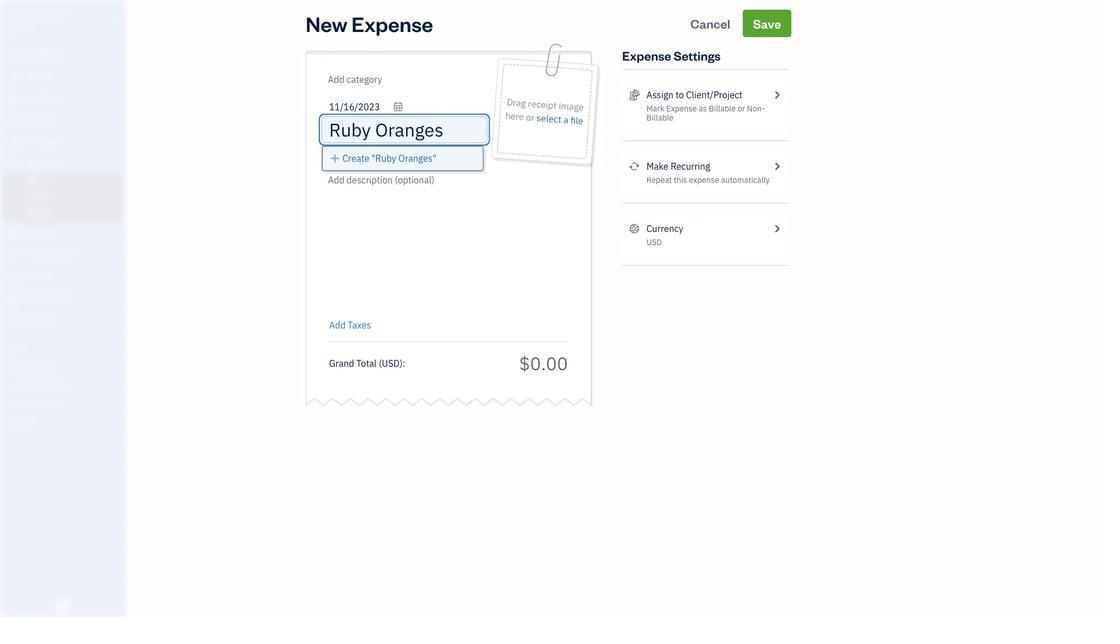 Task type: locate. For each thing, give the bounding box(es) containing it.
timer image
[[7, 249, 21, 261]]

create "ruby oranges"
[[343, 152, 437, 164]]

apps image
[[9, 344, 122, 353]]

here
[[505, 110, 525, 123]]

or right here
[[526, 111, 535, 124]]

0 horizontal spatial or
[[526, 111, 535, 124]]

1 horizontal spatial usd
[[647, 237, 662, 248]]

expense inside mark expense as billable or non- billable
[[667, 103, 697, 114]]

project image
[[7, 228, 21, 239]]

chevronright image for currency
[[772, 222, 783, 236]]

or for mark expense as billable or non- billable
[[738, 103, 746, 114]]

drag receipt image here or
[[505, 96, 584, 124]]

currencyandlanguage image
[[630, 222, 640, 236]]

file
[[570, 114, 584, 127]]

save button
[[743, 10, 792, 37]]

0 horizontal spatial billable
[[647, 112, 674, 123]]

1 horizontal spatial or
[[738, 103, 746, 114]]

oranges
[[33, 10, 67, 22]]

report image
[[7, 314, 21, 326]]

mark expense as billable or non- billable
[[647, 103, 765, 123]]

a
[[563, 114, 569, 126]]

usd
[[647, 237, 662, 248], [382, 357, 400, 369]]

or left non-
[[738, 103, 746, 114]]

chevronright image
[[772, 160, 783, 173], [772, 222, 783, 236]]

or inside 'drag receipt image here or'
[[526, 111, 535, 124]]

Description text field
[[324, 173, 563, 310]]

oranges"
[[399, 152, 437, 164]]

expense settings
[[623, 47, 721, 63]]

client image
[[7, 71, 21, 83]]

drag
[[507, 96, 527, 109]]

cancel button
[[681, 10, 741, 37]]

assign
[[647, 89, 674, 101]]

non-
[[748, 103, 765, 114]]

2 vertical spatial expense
[[667, 103, 697, 114]]

settings image
[[9, 417, 122, 426]]

make recurring
[[647, 160, 711, 172]]

Amount (USD) text field
[[519, 351, 568, 375]]

grand total ( usd ):
[[329, 357, 406, 369]]

items and services image
[[9, 380, 122, 389]]

expense for new expense
[[352, 10, 433, 37]]

plus image
[[330, 152, 340, 165]]

refresh image
[[630, 160, 640, 173]]

ruby oranges owner
[[9, 10, 67, 32]]

0 vertical spatial chevronright image
[[772, 160, 783, 173]]

):
[[400, 357, 406, 369]]

chevronright image for make recurring
[[772, 160, 783, 173]]

create
[[343, 152, 370, 164]]

add
[[329, 319, 346, 331]]

make
[[647, 160, 669, 172]]

2 chevronright image from the top
[[772, 222, 783, 236]]

main element
[[0, 0, 154, 618]]

chevronright image
[[772, 88, 783, 102]]

billable down assign
[[647, 112, 674, 123]]

total
[[357, 357, 377, 369]]

receipt
[[528, 97, 557, 111]]

0 vertical spatial expense
[[352, 10, 433, 37]]

payment image
[[7, 137, 21, 148]]

billable
[[709, 103, 736, 114], [647, 112, 674, 123]]

cancel
[[691, 15, 731, 31]]

owner
[[9, 23, 30, 32]]

0 horizontal spatial usd
[[382, 357, 400, 369]]

or
[[738, 103, 746, 114], [526, 111, 535, 124]]

or inside mark expense as billable or non- billable
[[738, 103, 746, 114]]

usd right total
[[382, 357, 400, 369]]

1 chevronright image from the top
[[772, 160, 783, 173]]

repeat this expense automatically
[[647, 175, 770, 185]]

repeat
[[647, 175, 672, 185]]

ruby
[[9, 10, 31, 22]]

expense
[[352, 10, 433, 37], [623, 47, 672, 63], [667, 103, 697, 114]]

Merchant text field
[[329, 118, 486, 141]]

add taxes button
[[329, 318, 371, 332]]

Date in MM/DD/YYYY format text field
[[329, 101, 404, 113]]

usd down currency
[[647, 237, 662, 248]]

1 vertical spatial chevronright image
[[772, 222, 783, 236]]

(
[[379, 357, 382, 369]]

billable down client/project
[[709, 103, 736, 114]]



Task type: describe. For each thing, give the bounding box(es) containing it.
freshbooks image
[[54, 599, 72, 613]]

select a file
[[537, 112, 584, 127]]

taxes
[[348, 319, 371, 331]]

save
[[754, 15, 782, 31]]

client/project
[[687, 89, 743, 101]]

mark
[[647, 103, 665, 114]]

new expense
[[306, 10, 433, 37]]

grand
[[329, 357, 354, 369]]

0 vertical spatial usd
[[647, 237, 662, 248]]

bank connections image
[[9, 399, 122, 408]]

money image
[[7, 271, 21, 282]]

expensesrebilling image
[[630, 88, 640, 102]]

"ruby
[[372, 152, 397, 164]]

invoice image
[[7, 115, 21, 126]]

1 vertical spatial usd
[[382, 357, 400, 369]]

add taxes
[[329, 319, 371, 331]]

recurring
[[671, 160, 711, 172]]

automatically
[[722, 175, 770, 185]]

new
[[306, 10, 348, 37]]

create "ruby oranges" list box
[[323, 147, 483, 170]]

Category text field
[[328, 73, 426, 86]]

chart image
[[7, 293, 21, 304]]

1 horizontal spatial billable
[[709, 103, 736, 114]]

settings
[[674, 47, 721, 63]]

select
[[537, 112, 562, 126]]

expense for mark expense as billable or non- billable
[[667, 103, 697, 114]]

to
[[676, 89, 684, 101]]

or for drag receipt image here or
[[526, 111, 535, 124]]

this
[[674, 175, 688, 185]]

assign to client/project
[[647, 89, 743, 101]]

currency
[[647, 223, 684, 235]]

expense
[[689, 175, 720, 185]]

estimate image
[[7, 93, 21, 105]]

expense image
[[7, 158, 21, 170]]

1 vertical spatial expense
[[623, 47, 672, 63]]

team members image
[[9, 362, 122, 371]]

as
[[699, 103, 707, 114]]

select a file button
[[537, 111, 584, 128]]

dashboard image
[[7, 50, 21, 61]]

image
[[559, 100, 584, 113]]



Task type: vqa. For each thing, say whether or not it's contained in the screenshot.
File
yes



